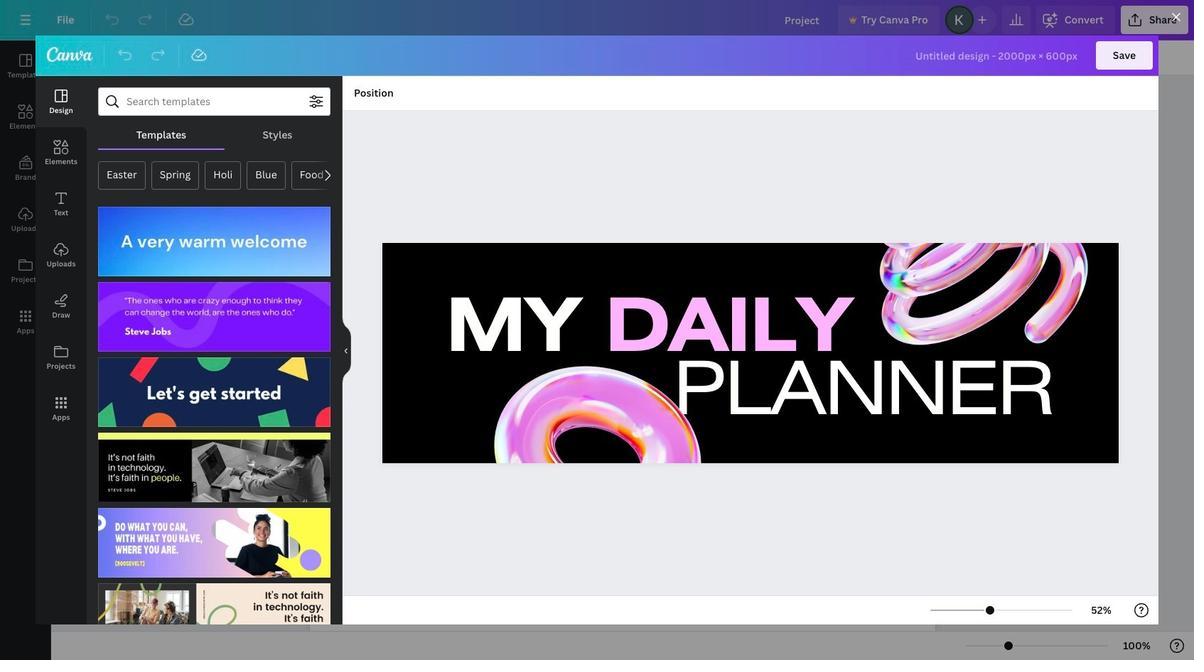 Task type: locate. For each thing, give the bounding box(es) containing it.
main menu bar
[[0, 0, 1194, 41]]

None text field
[[310, 85, 936, 660]]



Task type: vqa. For each thing, say whether or not it's contained in the screenshot.
'Side Panel' tab list
yes



Task type: describe. For each thing, give the bounding box(es) containing it.
side panel tab list
[[0, 41, 51, 348]]

Design title text field
[[773, 6, 832, 34]]



